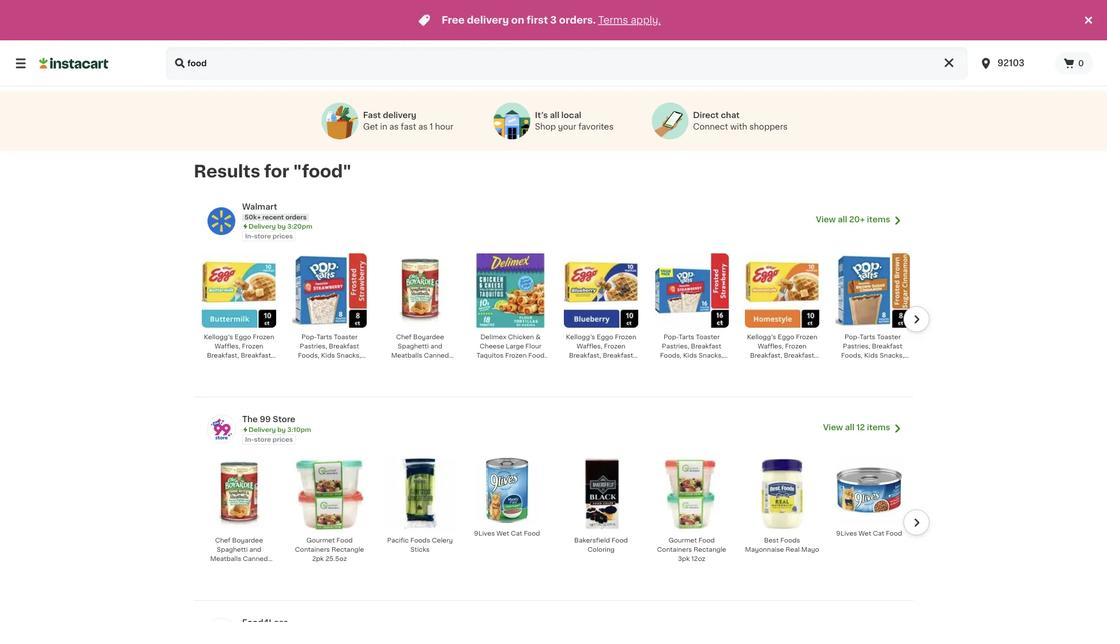 Task type: vqa. For each thing, say whether or not it's contained in the screenshot.
it at the right of the page
no



Task type: locate. For each thing, give the bounding box(es) containing it.
waffles, for buttermilk
[[215, 343, 240, 350]]

boyardee
[[413, 334, 444, 341], [232, 538, 263, 544]]

1 kids from the left
[[321, 353, 335, 359]]

rectangle inside gourmet food containers rectangle 3pk 12oz
[[694, 547, 726, 553]]

25.5oz
[[326, 556, 347, 563]]

3 tarts from the left
[[860, 334, 876, 341]]

1 horizontal spatial tarts
[[679, 334, 695, 341]]

0 horizontal spatial 9lives wet cat food button
[[470, 457, 545, 546]]

pastries, inside pop-tarts toaster pastries, breakfast foods, kids snacks, frosted brown sugar cinnamon
[[843, 343, 871, 350]]

chef boyardee spaghetti and meatballs canned food for bottom chef boyardee spaghetti and meatballs canned food button chef boyardee spaghetti and meatballs canned food image
[[210, 538, 268, 572]]

gourmet up 3pk
[[669, 538, 697, 544]]

fast delivery
[[363, 111, 416, 119]]

containers inside gourmet food containers rectangle 3pk 12oz
[[657, 547, 692, 553]]

rectangle inside gourmet food containers rectangle 2pk 25.5oz
[[332, 547, 364, 553]]

1 horizontal spatial chef
[[396, 334, 412, 341]]

2 rectangle from the left
[[694, 547, 726, 553]]

1 horizontal spatial 9lives
[[837, 531, 857, 537]]

1 vertical spatial prices
[[273, 437, 293, 443]]

gourmet for 2pk
[[307, 538, 335, 544]]

2 kids from the left
[[683, 353, 697, 359]]

pop-tarts toaster pastries, breakfast foods, kids snacks, frosted strawberry
[[298, 334, 361, 368], [660, 334, 723, 368]]

eggo up blueberry
[[597, 334, 614, 341]]

breakfast
[[329, 343, 359, 350], [691, 343, 722, 350], [872, 343, 903, 350], [241, 353, 271, 359], [603, 353, 633, 359], [784, 353, 815, 359]]

foods inside "best foods mayonnaise real mayo"
[[781, 538, 800, 544]]

1 horizontal spatial rectangle
[[694, 547, 726, 553]]

items right 12
[[867, 424, 891, 432]]

2 containers from the left
[[657, 547, 692, 553]]

0 vertical spatial boyardee
[[413, 334, 444, 341]]

1 horizontal spatial 9lives wet cat food image
[[836, 457, 903, 525]]

containers up 3pk
[[657, 547, 692, 553]]

eggo up buttermilk
[[235, 334, 251, 341]]

item carousel region
[[182, 249, 930, 402], [182, 452, 930, 606]]

3 snacks, from the left
[[880, 353, 905, 359]]

food, inside kellogg's eggo frozen waffles, frozen breakfast, breakfast food, buttermilk
[[213, 362, 231, 368]]

92103
[[998, 59, 1025, 67]]

3 pastries, from the left
[[843, 343, 871, 350]]

9lives wet cat food button
[[470, 457, 545, 546], [832, 457, 907, 546]]

wet
[[497, 531, 509, 537], [859, 531, 872, 537]]

1 gourmet from the left
[[307, 538, 335, 544]]

frosted for 1st pop-tarts toaster pastries, breakfast foods, kids snacks, frosted strawberry button from right
[[661, 362, 686, 368]]

3 pop- from the left
[[845, 334, 860, 341]]

eggo inside kellogg's eggo frozen waffles, frozen breakfast, breakfast food, original
[[778, 334, 795, 341]]

9lives
[[474, 531, 495, 537], [837, 531, 857, 537]]

1 foods, from the left
[[298, 353, 320, 359]]

0 vertical spatial chef
[[396, 334, 412, 341]]

1 cat from the left
[[511, 531, 522, 537]]

snacks,
[[337, 353, 361, 359], [699, 353, 723, 359], [880, 353, 905, 359]]

rectangle up 25.5oz
[[332, 547, 364, 553]]

chef boyardee spaghetti and meatballs canned food
[[391, 334, 449, 368], [210, 538, 268, 572]]

2 horizontal spatial food,
[[760, 362, 778, 368]]

2 horizontal spatial pastries,
[[843, 343, 871, 350]]

food
[[528, 353, 545, 359], [412, 362, 428, 368], [524, 531, 540, 537], [886, 531, 903, 537], [336, 538, 353, 544], [612, 538, 628, 544], [699, 538, 715, 544], [231, 565, 247, 572]]

gourmet food containers rectangle 3pk 12oz
[[657, 538, 726, 563]]

toaster for 1st pop-tarts toaster pastries, breakfast foods, kids snacks, frosted strawberry 'image' from right
[[696, 334, 720, 341]]

2 horizontal spatial tarts
[[860, 334, 876, 341]]

all for local
[[550, 111, 560, 119]]

toaster for second pop-tarts toaster pastries, breakfast foods, kids snacks, frosted strawberry 'image' from the right
[[334, 334, 358, 341]]

0 vertical spatial chef boyardee spaghetti and meatballs canned food button
[[380, 253, 461, 368]]

0 vertical spatial chef boyardee spaghetti and meatballs canned food image
[[383, 254, 457, 328]]

2 wet from the left
[[859, 531, 872, 537]]

1 horizontal spatial 9lives wet cat food
[[837, 531, 903, 537]]

kellogg's for kellogg's eggo frozen waffles, frozen breakfast, breakfast food, blueberry
[[566, 334, 595, 341]]

food, left buttermilk
[[213, 362, 231, 368]]

cat for 9lives wet cat food image corresponding to 2nd 9lives wet cat food button from left
[[873, 531, 885, 537]]

1 horizontal spatial food,
[[576, 362, 594, 368]]

chef for bottom chef boyardee spaghetti and meatballs canned food button chef boyardee spaghetti and meatballs canned food image
[[215, 538, 231, 544]]

3 kellogg's from the left
[[747, 334, 777, 341]]

breakfast, for original
[[750, 353, 783, 359]]

spaghetti for chef boyardee spaghetti and meatballs canned food image corresponding to chef boyardee spaghetti and meatballs canned food button to the right
[[398, 343, 429, 350]]

2 horizontal spatial waffles,
[[758, 343, 784, 350]]

all right it's
[[550, 111, 560, 119]]

breakfast, up original
[[750, 353, 783, 359]]

1 pop-tarts toaster pastries, breakfast foods, kids snacks, frosted strawberry button from the left
[[289, 253, 370, 368]]

1 horizontal spatial gourmet
[[669, 538, 697, 544]]

0 button
[[1056, 52, 1094, 75]]

1 horizontal spatial frosted
[[661, 362, 686, 368]]

kids
[[321, 353, 335, 359], [683, 353, 697, 359], [865, 353, 878, 359]]

items for view all 12 items
[[867, 424, 891, 432]]

pop- for 1st pop-tarts toaster pastries, breakfast foods, kids snacks, frosted strawberry 'image' from right
[[664, 334, 679, 341]]

1 eggo from the left
[[235, 334, 251, 341]]

by down recent
[[277, 223, 286, 230]]

by for 3:20pm
[[277, 223, 286, 230]]

view for view all 12 items
[[823, 424, 843, 432]]

0 horizontal spatial waffles,
[[215, 343, 240, 350]]

2 cat from the left
[[873, 531, 885, 537]]

1 prices from the top
[[273, 233, 293, 240]]

kellogg's eggo frozen waffles, frozen breakfast, breakfast food, buttermilk image
[[202, 254, 276, 328]]

waffles, inside kellogg's eggo frozen waffles, frozen breakfast, breakfast food, buttermilk
[[215, 343, 240, 350]]

pop-tarts toaster pastries, breakfast foods, kids snacks, frosted strawberry for 1st pop-tarts toaster pastries, breakfast foods, kids snacks, frosted strawberry 'image' from right
[[660, 334, 723, 368]]

kellogg's inside kellogg's eggo frozen waffles, frozen breakfast, breakfast food, blueberry
[[566, 334, 595, 341]]

frosted inside pop-tarts toaster pastries, breakfast foods, kids snacks, frosted brown sugar cinnamon
[[840, 362, 864, 368]]

delivery right fast
[[383, 111, 416, 119]]

1 vertical spatial in-store prices
[[245, 437, 293, 443]]

prices down delivery by 3:20pm
[[273, 233, 293, 240]]

2 store from the top
[[254, 437, 271, 443]]

9lives wet cat food image for 1st 9lives wet cat food button from the left
[[474, 457, 541, 525]]

2 horizontal spatial kellogg's
[[747, 334, 777, 341]]

1 horizontal spatial pop-tarts toaster pastries, breakfast foods, kids snacks, frosted strawberry button
[[651, 253, 733, 368]]

store down delivery by 3:20pm
[[254, 233, 271, 240]]

food inside gourmet food containers rectangle 3pk 12oz
[[699, 538, 715, 544]]

1 vertical spatial in-
[[245, 437, 254, 443]]

3 kids from the left
[[865, 353, 878, 359]]

rectangle up 12oz at the right of the page
[[694, 547, 726, 553]]

1 items from the top
[[867, 216, 891, 224]]

waffles, up buttermilk
[[215, 343, 240, 350]]

0 vertical spatial canned
[[424, 353, 449, 359]]

strawberry for 1st pop-tarts toaster pastries, breakfast foods, kids snacks, frosted strawberry button
[[325, 362, 360, 368]]

in- down the the
[[245, 437, 254, 443]]

2 delivery from the top
[[249, 427, 276, 433]]

for
[[264, 163, 289, 180]]

pop-tarts toaster pastries, breakfast foods, kids snacks, frosted strawberry image
[[292, 254, 367, 328], [655, 254, 729, 328]]

1 foods from the left
[[411, 538, 430, 544]]

2 9lives wet cat food from the left
[[837, 531, 903, 537]]

delivery down 99
[[249, 427, 276, 433]]

breakfast,
[[207, 353, 239, 359], [569, 353, 601, 359], [750, 353, 783, 359]]

delivery
[[467, 15, 509, 25], [383, 111, 416, 119]]

bakersfield
[[575, 538, 610, 544]]

None search field
[[166, 47, 968, 80]]

3 foods, from the left
[[841, 353, 863, 359]]

1 horizontal spatial containers
[[657, 547, 692, 553]]

view left 12
[[823, 424, 843, 432]]

1 horizontal spatial snacks,
[[699, 353, 723, 359]]

0 horizontal spatial foods,
[[298, 353, 320, 359]]

12
[[857, 424, 865, 432]]

eggo for blueberry
[[597, 334, 614, 341]]

0 horizontal spatial breakfast,
[[207, 353, 239, 359]]

0 horizontal spatial toaster
[[334, 334, 358, 341]]

gourmet food containers rectangle 2pk 25.5oz image
[[292, 457, 367, 532]]

1 vertical spatial and
[[249, 547, 261, 553]]

kellogg's right & at the bottom left of the page
[[566, 334, 595, 341]]

2 eggo from the left
[[597, 334, 614, 341]]

rectangle for 25.5oz
[[332, 547, 364, 553]]

2 by from the top
[[277, 427, 286, 433]]

2 breakfast, from the left
[[569, 353, 601, 359]]

canned
[[424, 353, 449, 359], [243, 556, 268, 563]]

foods inside pacific foods celery sticks
[[411, 538, 430, 544]]

eggo
[[235, 334, 251, 341], [597, 334, 614, 341], [778, 334, 795, 341]]

0 horizontal spatial kellogg's
[[204, 334, 233, 341]]

0 vertical spatial delivery
[[249, 223, 276, 230]]

view left 20+
[[816, 216, 836, 224]]

waffles, inside kellogg's eggo frozen waffles, frozen breakfast, breakfast food, original
[[758, 343, 784, 350]]

items for view all 20+ items
[[867, 216, 891, 224]]

1 horizontal spatial pop-tarts toaster pastries, breakfast foods, kids snacks, frosted strawberry image
[[655, 254, 729, 328]]

1 horizontal spatial canned
[[424, 353, 449, 359]]

items
[[867, 216, 891, 224], [867, 424, 891, 432]]

"food"
[[293, 163, 351, 180]]

1 9lives from the left
[[474, 531, 495, 537]]

1 horizontal spatial foods,
[[660, 353, 682, 359]]

1 horizontal spatial breakfast,
[[569, 353, 601, 359]]

1 vertical spatial items
[[867, 424, 891, 432]]

0 horizontal spatial foods
[[411, 538, 430, 544]]

the 99 store show all 12 items element
[[242, 414, 823, 426]]

0 horizontal spatial pastries,
[[300, 343, 327, 350]]

chef for chef boyardee spaghetti and meatballs canned food image corresponding to chef boyardee spaghetti and meatballs canned food button to the right
[[396, 334, 412, 341]]

mayo
[[802, 547, 819, 553]]

pop- inside pop-tarts toaster pastries, breakfast foods, kids snacks, frosted brown sugar cinnamon
[[845, 334, 860, 341]]

delivery left on in the top left of the page
[[467, 15, 509, 25]]

food, left blueberry
[[576, 362, 594, 368]]

2 vertical spatial all
[[845, 424, 855, 432]]

2 food, from the left
[[576, 362, 594, 368]]

0 vertical spatial items
[[867, 216, 891, 224]]

1 horizontal spatial wet
[[859, 531, 872, 537]]

3 food, from the left
[[760, 362, 778, 368]]

toaster
[[334, 334, 358, 341], [696, 334, 720, 341], [877, 334, 901, 341]]

0 horizontal spatial delivery
[[383, 111, 416, 119]]

2 tarts from the left
[[679, 334, 695, 341]]

0 horizontal spatial canned
[[243, 556, 268, 563]]

0 vertical spatial and
[[431, 343, 443, 350]]

it's
[[535, 111, 548, 119]]

1 in- from the top
[[245, 233, 254, 240]]

1 horizontal spatial kids
[[683, 353, 697, 359]]

1 vertical spatial boyardee
[[232, 538, 263, 544]]

0 vertical spatial store
[[254, 233, 271, 240]]

2 foods, from the left
[[660, 353, 682, 359]]

all left 20+
[[838, 216, 848, 224]]

1 horizontal spatial eggo
[[597, 334, 614, 341]]

all left 12
[[845, 424, 855, 432]]

tarts inside pop-tarts toaster pastries, breakfast foods, kids snacks, frosted brown sugar cinnamon
[[860, 334, 876, 341]]

items right 20+
[[867, 216, 891, 224]]

1 horizontal spatial chef boyardee spaghetti and meatballs canned food
[[391, 334, 449, 368]]

waffles, inside kellogg's eggo frozen waffles, frozen breakfast, breakfast food, blueberry
[[577, 343, 603, 350]]

tarts
[[317, 334, 332, 341], [679, 334, 695, 341], [860, 334, 876, 341]]

0 horizontal spatial pop-tarts toaster pastries, breakfast foods, kids snacks, frosted strawberry button
[[289, 253, 370, 368]]

breakfast, inside kellogg's eggo frozen waffles, frozen breakfast, breakfast food, blueberry
[[569, 353, 601, 359]]

eggo up original
[[778, 334, 795, 341]]

kellogg's eggo frozen waffles, frozen breakfast, breakfast food, original image
[[745, 254, 820, 328]]

breakfast, inside kellogg's eggo frozen waffles, frozen breakfast, breakfast food, buttermilk
[[207, 353, 239, 359]]

2 snacks, from the left
[[699, 353, 723, 359]]

3 frosted from the left
[[840, 362, 864, 368]]

pastries,
[[300, 343, 327, 350], [662, 343, 690, 350], [843, 343, 871, 350]]

frozen
[[253, 334, 274, 341], [615, 334, 637, 341], [796, 334, 818, 341], [242, 343, 263, 350], [604, 343, 626, 350], [785, 343, 807, 350], [505, 353, 527, 359]]

2 pop-tarts toaster pastries, breakfast foods, kids snacks, frosted strawberry button from the left
[[651, 253, 733, 368]]

gourmet for 3pk
[[669, 538, 697, 544]]

first
[[527, 15, 548, 25]]

&
[[536, 334, 541, 341]]

0 vertical spatial delivery
[[467, 15, 509, 25]]

2 9lives wet cat food image from the left
[[836, 457, 903, 525]]

2 strawberry from the left
[[687, 362, 722, 368]]

1 vertical spatial canned
[[243, 556, 268, 563]]

in-store prices down delivery by 3:10pm
[[245, 437, 293, 443]]

food, inside kellogg's eggo frozen waffles, frozen breakfast, breakfast food, blueberry
[[576, 362, 594, 368]]

kids for 1st pop-tarts toaster pastries, breakfast foods, kids snacks, frosted strawberry button from right
[[683, 353, 697, 359]]

in- down 50k+
[[245, 233, 254, 240]]

item carousel region containing kellogg's eggo frozen waffles, frozen breakfast, breakfast food, buttermilk
[[182, 249, 930, 402]]

0 horizontal spatial 9lives wet cat food image
[[474, 457, 541, 525]]

1 horizontal spatial 9lives wet cat food button
[[832, 457, 907, 546]]

0 horizontal spatial pop-tarts toaster pastries, breakfast foods, kids snacks, frosted strawberry image
[[292, 254, 367, 328]]

view all 20+ items
[[816, 216, 891, 224]]

1 by from the top
[[277, 223, 286, 230]]

kellogg's inside kellogg's eggo frozen waffles, frozen breakfast, breakfast food, buttermilk
[[204, 334, 233, 341]]

foods,
[[298, 353, 320, 359], [660, 353, 682, 359], [841, 353, 863, 359]]

1 frosted from the left
[[299, 362, 324, 368]]

3:20pm
[[287, 223, 312, 230]]

0 vertical spatial spaghetti
[[398, 343, 429, 350]]

flour
[[526, 343, 542, 350]]

1 9lives wet cat food from the left
[[474, 531, 540, 537]]

toaster inside pop-tarts toaster pastries, breakfast foods, kids snacks, frosted brown sugar cinnamon
[[877, 334, 901, 341]]

results for "food"
[[194, 163, 351, 180]]

1 vertical spatial store
[[254, 437, 271, 443]]

1 horizontal spatial cat
[[873, 531, 885, 537]]

snacks, inside pop-tarts toaster pastries, breakfast foods, kids snacks, frosted brown sugar cinnamon
[[880, 353, 905, 359]]

eggo inside kellogg's eggo frozen waffles, frozen breakfast, breakfast food, buttermilk
[[235, 334, 251, 341]]

2 frosted from the left
[[661, 362, 686, 368]]

waffles, up blueberry
[[577, 343, 603, 350]]

9lives wet cat food
[[474, 531, 540, 537], [837, 531, 903, 537]]

1 vertical spatial delivery
[[249, 427, 276, 433]]

snacks, for second pop-tarts toaster pastries, breakfast foods, kids snacks, frosted strawberry 'image' from the right
[[337, 353, 361, 359]]

2 item carousel region from the top
[[182, 452, 930, 606]]

gourmet inside gourmet food containers rectangle 3pk 12oz
[[669, 538, 697, 544]]

1 strawberry from the left
[[325, 362, 360, 368]]

waffles, up original
[[758, 343, 784, 350]]

0 horizontal spatial chef boyardee spaghetti and meatballs canned food button
[[198, 457, 280, 572]]

walmart 50k+ recent orders
[[242, 203, 307, 221]]

1 horizontal spatial meatballs
[[391, 353, 422, 359]]

2 horizontal spatial breakfast,
[[750, 353, 783, 359]]

1 horizontal spatial waffles,
[[577, 343, 603, 350]]

1 food, from the left
[[213, 362, 231, 368]]

1 pop-tarts toaster pastries, breakfast foods, kids snacks, frosted strawberry from the left
[[298, 334, 361, 368]]

item carousel region containing 9lives wet cat food
[[182, 452, 930, 606]]

1 waffles, from the left
[[215, 343, 240, 350]]

results
[[194, 163, 260, 180]]

2 horizontal spatial pop-
[[845, 334, 860, 341]]

foods, inside pop-tarts toaster pastries, breakfast foods, kids snacks, frosted brown sugar cinnamon
[[841, 353, 863, 359]]

3 breakfast, from the left
[[750, 353, 783, 359]]

kellogg's for kellogg's eggo frozen waffles, frozen breakfast, breakfast food, buttermilk
[[204, 334, 233, 341]]

2 pop-tarts toaster pastries, breakfast foods, kids snacks, frosted strawberry from the left
[[660, 334, 723, 368]]

0 vertical spatial meatballs
[[391, 353, 422, 359]]

pop- for pop-tarts toaster pastries, breakfast foods, kids snacks, frosted brown sugar cinnamon image
[[845, 334, 860, 341]]

0 horizontal spatial pop-
[[302, 334, 317, 341]]

and
[[431, 343, 443, 350], [249, 547, 261, 553]]

2 items from the top
[[867, 424, 891, 432]]

1 pop- from the left
[[302, 334, 317, 341]]

frosted for "pop-tarts toaster pastries, breakfast foods, kids snacks, frosted brown sugar cinnamon" button
[[840, 362, 864, 368]]

kellogg's down kellogg's eggo frozen waffles, frozen breakfast, breakfast food, original image
[[747, 334, 777, 341]]

meatballs for bottom chef boyardee spaghetti and meatballs canned food button
[[210, 556, 241, 563]]

1 horizontal spatial toaster
[[696, 334, 720, 341]]

0 horizontal spatial cat
[[511, 531, 522, 537]]

gourmet inside gourmet food containers rectangle 2pk 25.5oz
[[307, 538, 335, 544]]

kellogg's up buttermilk
[[204, 334, 233, 341]]

item carousel region for view all 12 items
[[182, 452, 930, 606]]

delivery inside limited time offer "region"
[[467, 15, 509, 25]]

0 horizontal spatial chef
[[215, 538, 231, 544]]

1 horizontal spatial boyardee
[[413, 334, 444, 341]]

in-store prices
[[245, 233, 293, 240], [245, 437, 293, 443]]

2 gourmet from the left
[[669, 538, 697, 544]]

2 horizontal spatial foods,
[[841, 353, 863, 359]]

1 pastries, from the left
[[300, 343, 327, 350]]

2 9lives from the left
[[837, 531, 857, 537]]

0 vertical spatial in-
[[245, 233, 254, 240]]

kids for 1st pop-tarts toaster pastries, breakfast foods, kids snacks, frosted strawberry button
[[321, 353, 335, 359]]

0 horizontal spatial wet
[[497, 531, 509, 537]]

food, for buttermilk
[[213, 362, 231, 368]]

foods, for "pop-tarts toaster pastries, breakfast foods, kids snacks, frosted brown sugar cinnamon" button
[[841, 353, 863, 359]]

0 horizontal spatial strawberry
[[325, 362, 360, 368]]

3 eggo from the left
[[778, 334, 795, 341]]

containers up 2pk
[[295, 547, 330, 553]]

0 vertical spatial item carousel region
[[182, 249, 930, 402]]

1 tarts from the left
[[317, 334, 332, 341]]

chef boyardee spaghetti and meatballs canned food image for chef boyardee spaghetti and meatballs canned food button to the right
[[383, 254, 457, 328]]

store
[[273, 416, 295, 424]]

1 kellogg's from the left
[[204, 334, 233, 341]]

2 horizontal spatial snacks,
[[880, 353, 905, 359]]

orders
[[285, 214, 307, 221]]

1 vertical spatial chef boyardee spaghetti and meatballs canned food
[[210, 538, 268, 572]]

delimex chicken & cheese large flour taquitos frozen food snacks image
[[474, 254, 548, 328]]

chef boyardee spaghetti and meatballs canned food image
[[383, 254, 457, 328], [202, 457, 276, 532]]

1 delivery from the top
[[249, 223, 276, 230]]

delivery for fast
[[383, 111, 416, 119]]

gourmet up 2pk
[[307, 538, 335, 544]]

1 toaster from the left
[[334, 334, 358, 341]]

frosted for 1st pop-tarts toaster pastries, breakfast foods, kids snacks, frosted strawberry button
[[299, 362, 324, 368]]

1 vertical spatial meatballs
[[210, 556, 241, 563]]

food, inside kellogg's eggo frozen waffles, frozen breakfast, breakfast food, original
[[760, 362, 778, 368]]

gourmet food containers rectangle 3pk 12oz button
[[651, 457, 733, 571]]

2 pop- from the left
[[664, 334, 679, 341]]

0 horizontal spatial gourmet
[[307, 538, 335, 544]]

strawberry
[[325, 362, 360, 368], [687, 362, 722, 368]]

2 waffles, from the left
[[577, 343, 603, 350]]

0 horizontal spatial frosted
[[299, 362, 324, 368]]

1 containers from the left
[[295, 547, 330, 553]]

bakersfield food coloring image
[[564, 457, 639, 532]]

9lives wet cat food image
[[474, 457, 541, 525], [836, 457, 903, 525]]

92103 button
[[979, 47, 1049, 80]]

breakfast, inside kellogg's eggo frozen waffles, frozen breakfast, breakfast food, original
[[750, 353, 783, 359]]

kids inside pop-tarts toaster pastries, breakfast foods, kids snacks, frosted brown sugar cinnamon
[[865, 353, 878, 359]]

breakfast, up buttermilk
[[207, 353, 239, 359]]

2 pop-tarts toaster pastries, breakfast foods, kids snacks, frosted strawberry image from the left
[[655, 254, 729, 328]]

0 horizontal spatial eggo
[[235, 334, 251, 341]]

1 horizontal spatial foods
[[781, 538, 800, 544]]

waffles, for blueberry
[[577, 343, 603, 350]]

delivery down 50k+
[[249, 223, 276, 230]]

1 item carousel region from the top
[[182, 249, 930, 402]]

1 rectangle from the left
[[332, 547, 364, 553]]

pop-
[[302, 334, 317, 341], [664, 334, 679, 341], [845, 334, 860, 341]]

1 horizontal spatial pastries,
[[662, 343, 690, 350]]

1 snacks, from the left
[[337, 353, 361, 359]]

1 horizontal spatial pop-tarts toaster pastries, breakfast foods, kids snacks, frosted strawberry
[[660, 334, 723, 368]]

1 horizontal spatial kellogg's
[[566, 334, 595, 341]]

0 horizontal spatial and
[[249, 547, 261, 553]]

1 vertical spatial by
[[277, 427, 286, 433]]

1 breakfast, from the left
[[207, 353, 239, 359]]

2 foods from the left
[[781, 538, 800, 544]]

2 kellogg's from the left
[[566, 334, 595, 341]]

1 vertical spatial view
[[823, 424, 843, 432]]

kellogg's inside kellogg's eggo frozen waffles, frozen breakfast, breakfast food, original
[[747, 334, 777, 341]]

cat
[[511, 531, 522, 537], [873, 531, 885, 537]]

0 horizontal spatial food,
[[213, 362, 231, 368]]

kellogg's eggo frozen waffles, frozen breakfast, breakfast food, buttermilk
[[204, 334, 274, 368]]

1 wet from the left
[[497, 531, 509, 537]]

0 horizontal spatial 9lives wet cat food
[[474, 531, 540, 537]]

prices
[[273, 233, 293, 240], [273, 437, 293, 443]]

in-
[[245, 233, 254, 240], [245, 437, 254, 443]]

all for 12
[[845, 424, 855, 432]]

9lives wet cat food for 9lives wet cat food image corresponding to 1st 9lives wet cat food button from the left
[[474, 531, 540, 537]]

0 horizontal spatial kids
[[321, 353, 335, 359]]

store down delivery by 3:10pm
[[254, 437, 271, 443]]

eggo inside kellogg's eggo frozen waffles, frozen breakfast, breakfast food, blueberry
[[597, 334, 614, 341]]

2 pastries, from the left
[[662, 343, 690, 350]]

store
[[254, 233, 271, 240], [254, 437, 271, 443]]

waffles,
[[215, 343, 240, 350], [577, 343, 603, 350], [758, 343, 784, 350]]

chef boyardee spaghetti and meatballs canned food for chef boyardee spaghetti and meatballs canned food image corresponding to chef boyardee spaghetti and meatballs canned food button to the right
[[391, 334, 449, 368]]

2 horizontal spatial toaster
[[877, 334, 901, 341]]

1 horizontal spatial spaghetti
[[398, 343, 429, 350]]

the
[[242, 416, 258, 424]]

0 horizontal spatial 9lives
[[474, 531, 495, 537]]

pop-tarts toaster pastries, breakfast foods, kids snacks, frosted strawberry button
[[289, 253, 370, 368], [651, 253, 733, 368]]

2 toaster from the left
[[696, 334, 720, 341]]

3
[[550, 15, 557, 25]]

food, left original
[[760, 362, 778, 368]]

foods up real
[[781, 538, 800, 544]]

in-store prices down delivery by 3:20pm
[[245, 233, 293, 240]]

containers
[[295, 547, 330, 553], [657, 547, 692, 553]]

containers inside gourmet food containers rectangle 2pk 25.5oz
[[295, 547, 330, 553]]

all
[[550, 111, 560, 119], [838, 216, 848, 224], [845, 424, 855, 432]]

foods, for 1st pop-tarts toaster pastries, breakfast foods, kids snacks, frosted strawberry button
[[298, 353, 320, 359]]

prices down delivery by 3:10pm
[[273, 437, 293, 443]]

spaghetti
[[398, 343, 429, 350], [217, 547, 248, 553]]

by down the store
[[277, 427, 286, 433]]

snacks, for pop-tarts toaster pastries, breakfast foods, kids snacks, frosted brown sugar cinnamon image
[[880, 353, 905, 359]]

0 horizontal spatial snacks,
[[337, 353, 361, 359]]

item carousel region for view all 20+ items
[[182, 249, 930, 402]]

3:10pm
[[287, 427, 311, 433]]

meatballs
[[391, 353, 422, 359], [210, 556, 241, 563]]

rectangle
[[332, 547, 364, 553], [694, 547, 726, 553]]

gourmet food containers rectangle 2pk 25.5oz button
[[289, 457, 370, 571]]

0 horizontal spatial rectangle
[[332, 547, 364, 553]]

kellogg's eggo frozen waffles, frozen breakfast, breakfast food, original
[[747, 334, 818, 368]]

3 waffles, from the left
[[758, 343, 784, 350]]

breakfast, up blueberry
[[569, 353, 601, 359]]

foods up sticks
[[411, 538, 430, 544]]

3 toaster from the left
[[877, 334, 901, 341]]

1 9lives wet cat food image from the left
[[474, 457, 541, 525]]



Task type: describe. For each thing, give the bounding box(es) containing it.
1 store from the top
[[254, 233, 271, 240]]

food4less show all 22 items element
[[242, 618, 816, 623]]

2 in-store prices from the top
[[245, 437, 293, 443]]

apply.
[[631, 15, 661, 25]]

1 horizontal spatial chef boyardee spaghetti and meatballs canned food button
[[380, 253, 461, 368]]

sticks
[[411, 547, 430, 553]]

limited time offer region
[[0, 0, 1082, 40]]

free
[[442, 15, 465, 25]]

0 horizontal spatial boyardee
[[232, 538, 263, 544]]

delivery for delivery by 3:20pm
[[249, 223, 276, 230]]

tarts for pop-tarts toaster pastries, breakfast foods, kids snacks, frosted brown sugar cinnamon image
[[860, 334, 876, 341]]

kids for "pop-tarts toaster pastries, breakfast foods, kids snacks, frosted brown sugar cinnamon" button
[[865, 353, 878, 359]]

50k+
[[245, 214, 261, 221]]

walmart show all 22 items element
[[242, 201, 816, 213]]

direct
[[693, 111, 719, 119]]

pop-tarts toaster pastries, breakfast foods, kids snacks, frosted brown sugar cinnamon
[[840, 334, 906, 377]]

strawberry for 1st pop-tarts toaster pastries, breakfast foods, kids snacks, frosted strawberry button from right
[[687, 362, 722, 368]]

1 pop-tarts toaster pastries, breakfast foods, kids snacks, frosted strawberry image from the left
[[292, 254, 367, 328]]

breakfast inside kellogg's eggo frozen waffles, frozen breakfast, breakfast food, original
[[784, 353, 815, 359]]

terms apply. link
[[598, 15, 661, 25]]

0
[[1079, 59, 1084, 67]]

canned for chef boyardee spaghetti and meatballs canned food button to the right
[[424, 353, 449, 359]]

delimex chicken & cheese large flour taquitos frozen food snacks
[[477, 334, 545, 368]]

12oz
[[692, 556, 706, 563]]

all for 20+
[[838, 216, 848, 224]]

recent
[[263, 214, 284, 221]]

9lives wet cat food for 9lives wet cat food image corresponding to 2nd 9lives wet cat food button from left
[[837, 531, 903, 537]]

toaster for pop-tarts toaster pastries, breakfast foods, kids snacks, frosted brown sugar cinnamon image
[[877, 334, 901, 341]]

blueberry
[[596, 362, 627, 368]]

food, for blueberry
[[576, 362, 594, 368]]

terms
[[598, 15, 628, 25]]

pacific
[[387, 538, 409, 544]]

kellogg's eggo frozen waffles, frozen breakfast, breakfast food, blueberry
[[566, 334, 637, 368]]

view all 12 items
[[823, 424, 891, 432]]

food, for original
[[760, 362, 778, 368]]

foods, for 1st pop-tarts toaster pastries, breakfast foods, kids snacks, frosted strawberry button from right
[[660, 353, 682, 359]]

coloring
[[588, 547, 615, 553]]

pop- for second pop-tarts toaster pastries, breakfast foods, kids snacks, frosted strawberry 'image' from the right
[[302, 334, 317, 341]]

instacart logo image
[[39, 57, 108, 70]]

free delivery on first 3 orders. terms apply.
[[442, 15, 661, 25]]

cheese
[[480, 343, 504, 350]]

best foods mayonnaise real mayo image
[[745, 457, 820, 532]]

on
[[511, 15, 525, 25]]

direct chat
[[693, 111, 740, 119]]

best
[[764, 538, 779, 544]]

pacific foods celery sticks
[[387, 538, 453, 553]]

orders.
[[559, 15, 596, 25]]

pastries, for pop-tarts toaster pastries, breakfast foods, kids snacks, frosted brown sugar cinnamon image
[[843, 343, 871, 350]]

1 9lives wet cat food button from the left
[[470, 457, 545, 546]]

kellogg's for kellogg's eggo frozen waffles, frozen breakfast, breakfast food, original
[[747, 334, 777, 341]]

best foods mayonnaise real mayo button
[[742, 457, 823, 562]]

pacific foods celery sticks button
[[380, 457, 461, 562]]

snacks
[[499, 362, 522, 368]]

mayonnaise
[[745, 547, 784, 553]]

fast
[[363, 111, 381, 119]]

brown
[[866, 362, 886, 368]]

20+
[[850, 216, 865, 224]]

delimex
[[481, 334, 507, 341]]

sugar
[[888, 362, 906, 368]]

canned for bottom chef boyardee spaghetti and meatballs canned food button
[[243, 556, 268, 563]]

local
[[562, 111, 582, 119]]

9lives for 9lives wet cat food image corresponding to 2nd 9lives wet cat food button from left
[[837, 531, 857, 537]]

tarts for 1st pop-tarts toaster pastries, breakfast foods, kids snacks, frosted strawberry 'image' from right
[[679, 334, 695, 341]]

frozen inside delimex chicken & cheese large flour taquitos frozen food snacks
[[505, 353, 527, 359]]

containers for 2pk
[[295, 547, 330, 553]]

kellogg's eggo frozen waffles, frozen breakfast, breakfast food, blueberry button
[[561, 253, 642, 368]]

pop-tarts toaster pastries, breakfast foods, kids snacks, frosted brown sugar cinnamon image
[[836, 254, 910, 328]]

foods for sticks
[[411, 538, 430, 544]]

the 99 store
[[242, 416, 295, 424]]

spaghetti for bottom chef boyardee spaghetti and meatballs canned food button chef boyardee spaghetti and meatballs canned food image
[[217, 547, 248, 553]]

best foods mayonnaise real mayo
[[745, 538, 819, 553]]

Search field
[[166, 47, 968, 80]]

chat
[[721, 111, 740, 119]]

1 in-store prices from the top
[[245, 233, 293, 240]]

kellogg's eggo frozen waffles, frozen breakfast, breakfast food, buttermilk button
[[198, 253, 280, 368]]

1 vertical spatial chef boyardee spaghetti and meatballs canned food button
[[198, 457, 280, 572]]

9lives for 9lives wet cat food image corresponding to 1st 9lives wet cat food button from the left
[[474, 531, 495, 537]]

foods for real
[[781, 538, 800, 544]]

food inside delimex chicken & cheese large flour taquitos frozen food snacks
[[528, 353, 545, 359]]

eggo for buttermilk
[[235, 334, 251, 341]]

breakfast inside kellogg's eggo frozen waffles, frozen breakfast, breakfast food, blueberry
[[603, 353, 633, 359]]

tarts for second pop-tarts toaster pastries, breakfast foods, kids snacks, frosted strawberry 'image' from the right
[[317, 334, 332, 341]]

taquitos
[[477, 353, 504, 359]]

pop-tarts toaster pastries, breakfast foods, kids snacks, frosted strawberry for second pop-tarts toaster pastries, breakfast foods, kids snacks, frosted strawberry 'image' from the right
[[298, 334, 361, 368]]

delivery by 3:20pm
[[249, 223, 312, 230]]

wet for 9lives wet cat food image corresponding to 1st 9lives wet cat food button from the left
[[497, 531, 509, 537]]

delivery by 3:10pm
[[249, 427, 311, 433]]

food inside bakersfield food coloring
[[612, 538, 628, 544]]

large
[[506, 343, 524, 350]]

buttermilk
[[232, 362, 265, 368]]

view for view all 20+ items
[[816, 216, 836, 224]]

walmart
[[242, 203, 277, 211]]

breakfast, for buttermilk
[[207, 353, 239, 359]]

cinnamon
[[857, 371, 889, 377]]

99
[[260, 416, 271, 424]]

by for 3:10pm
[[277, 427, 286, 433]]

bakersfield food coloring
[[575, 538, 628, 553]]

2 in- from the top
[[245, 437, 254, 443]]

breakfast, for blueberry
[[569, 353, 601, 359]]

eggo for original
[[778, 334, 795, 341]]

2pk
[[312, 556, 324, 563]]

pastries, for second pop-tarts toaster pastries, breakfast foods, kids snacks, frosted strawberry 'image' from the right
[[300, 343, 327, 350]]

chef boyardee spaghetti and meatballs canned food image for bottom chef boyardee spaghetti and meatballs canned food button
[[202, 457, 276, 532]]

3pk
[[678, 556, 690, 563]]

it's all local
[[535, 111, 582, 119]]

breakfast inside kellogg's eggo frozen waffles, frozen breakfast, breakfast food, buttermilk
[[241, 353, 271, 359]]

pacific foods celery sticks image
[[383, 457, 457, 532]]

gourmet food containers rectangle 2pk 25.5oz
[[295, 538, 364, 563]]

cat for 9lives wet cat food image corresponding to 1st 9lives wet cat food button from the left
[[511, 531, 522, 537]]

kellogg's eggo frozen waffles, frozen breakfast, breakfast food, original button
[[742, 253, 823, 368]]

9lives wet cat food image for 2nd 9lives wet cat food button from left
[[836, 457, 903, 525]]

2 9lives wet cat food button from the left
[[832, 457, 907, 546]]

pop-tarts toaster pastries, breakfast foods, kids snacks, frosted brown sugar cinnamon button
[[832, 253, 914, 377]]

bakersfield food coloring button
[[561, 457, 642, 562]]

pastries, for 1st pop-tarts toaster pastries, breakfast foods, kids snacks, frosted strawberry 'image' from right
[[662, 343, 690, 350]]

chicken
[[508, 334, 534, 341]]

92103 button
[[973, 47, 1056, 80]]

snacks, for 1st pop-tarts toaster pastries, breakfast foods, kids snacks, frosted strawberry 'image' from right
[[699, 353, 723, 359]]

wet for 9lives wet cat food image corresponding to 2nd 9lives wet cat food button from left
[[859, 531, 872, 537]]

waffles, for original
[[758, 343, 784, 350]]

meatballs for chef boyardee spaghetti and meatballs canned food button to the right
[[391, 353, 422, 359]]

real
[[786, 547, 800, 553]]

gourmet food containers rectangle 3pk 12oz image
[[655, 457, 729, 532]]

kellogg's eggo frozen waffles, frozen breakfast, breakfast food, blueberry image
[[564, 254, 639, 328]]

original
[[780, 362, 805, 368]]

breakfast inside pop-tarts toaster pastries, breakfast foods, kids snacks, frosted brown sugar cinnamon
[[872, 343, 903, 350]]

containers for 3pk
[[657, 547, 692, 553]]

2 prices from the top
[[273, 437, 293, 443]]

rectangle for 12oz
[[694, 547, 726, 553]]

delimex chicken & cheese large flour taquitos frozen food snacks button
[[470, 253, 551, 368]]

food inside gourmet food containers rectangle 2pk 25.5oz
[[336, 538, 353, 544]]

delivery for delivery by 3:10pm
[[249, 427, 276, 433]]

celery
[[432, 538, 453, 544]]

delivery for free
[[467, 15, 509, 25]]



